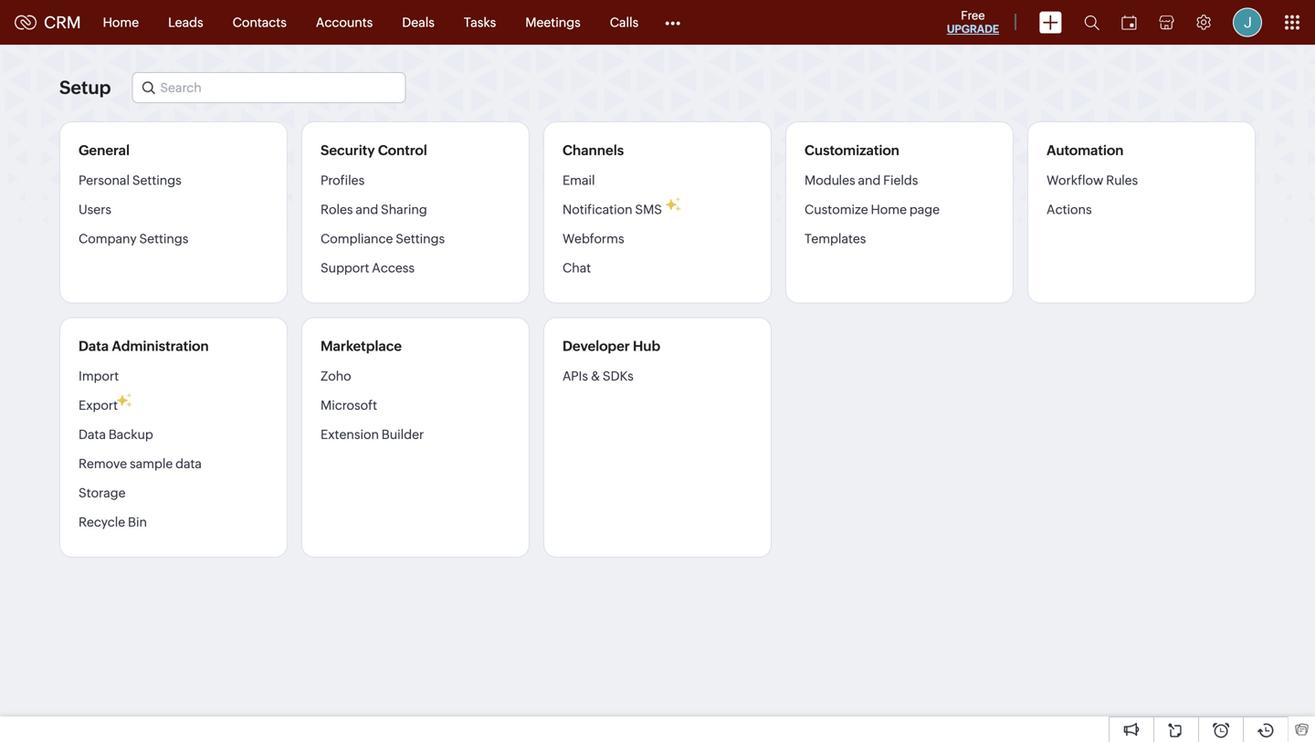 Task type: locate. For each thing, give the bounding box(es) containing it.
import
[[79, 369, 119, 384]]

workflow
[[1047, 173, 1104, 188]]

1 horizontal spatial and
[[858, 173, 881, 188]]

support access
[[321, 261, 415, 276]]

0 vertical spatial and
[[858, 173, 881, 188]]

calls
[[610, 15, 639, 30]]

2 data from the top
[[79, 428, 106, 442]]

roles and sharing link
[[321, 195, 427, 224]]

and for modules
[[858, 173, 881, 188]]

compliance settings link
[[321, 224, 445, 254]]

logo image
[[15, 15, 37, 30]]

1 vertical spatial data
[[79, 428, 106, 442]]

fields
[[884, 173, 919, 188]]

apis & sdks link
[[563, 368, 634, 391]]

1 horizontal spatial home
[[871, 202, 907, 217]]

settings right company at the top left of the page
[[139, 232, 189, 246]]

leads
[[168, 15, 203, 30]]

and
[[858, 173, 881, 188], [356, 202, 378, 217]]

0 vertical spatial home
[[103, 15, 139, 30]]

leads link
[[154, 0, 218, 44]]

settings
[[132, 173, 182, 188], [139, 232, 189, 246], [396, 232, 445, 246]]

home down fields
[[871, 202, 907, 217]]

accounts
[[316, 15, 373, 30]]

apis
[[563, 369, 588, 384]]

storage
[[79, 486, 126, 501]]

home
[[103, 15, 139, 30], [871, 202, 907, 217]]

None field
[[132, 72, 406, 103]]

home right crm
[[103, 15, 139, 30]]

chat link
[[563, 254, 591, 283]]

roles and sharing
[[321, 202, 427, 217]]

users
[[79, 202, 111, 217]]

1 vertical spatial and
[[356, 202, 378, 217]]

export
[[79, 398, 118, 413]]

free
[[962, 9, 986, 22]]

data
[[79, 339, 109, 355], [79, 428, 106, 442]]

security control
[[321, 143, 427, 159]]

extension builder
[[321, 428, 424, 442]]

actions
[[1047, 202, 1093, 217]]

settings for security control
[[396, 232, 445, 246]]

remove
[[79, 457, 127, 472]]

sms
[[635, 202, 662, 217]]

webforms link
[[563, 224, 625, 254]]

company settings link
[[79, 224, 189, 254]]

and right roles
[[356, 202, 378, 217]]

and up customize home page
[[858, 173, 881, 188]]

zoho
[[321, 369, 351, 384]]

microsoft
[[321, 398, 377, 413]]

settings down sharing
[[396, 232, 445, 246]]

calendar image
[[1122, 15, 1138, 30]]

0 horizontal spatial and
[[356, 202, 378, 217]]

1 data from the top
[[79, 339, 109, 355]]

rules
[[1107, 173, 1139, 188]]

customize home page
[[805, 202, 940, 217]]

users link
[[79, 195, 111, 224]]

deals
[[402, 15, 435, 30]]

data for data backup
[[79, 428, 106, 442]]

apis & sdks
[[563, 369, 634, 384]]

data administration
[[79, 339, 209, 355]]

recycle bin link
[[79, 508, 147, 537]]

builder
[[382, 428, 424, 442]]

modules and fields
[[805, 173, 919, 188]]

email link
[[563, 172, 595, 195]]

settings right personal
[[132, 173, 182, 188]]

profile element
[[1223, 0, 1274, 44]]

developer
[[563, 339, 630, 355]]

backup
[[109, 428, 153, 442]]

developer hub
[[563, 339, 661, 355]]

profiles link
[[321, 172, 365, 195]]

workflow rules link
[[1047, 172, 1139, 195]]

access
[[372, 261, 415, 276]]

compliance
[[321, 232, 393, 246]]

profiles
[[321, 173, 365, 188]]

and for roles
[[356, 202, 378, 217]]

0 horizontal spatial home
[[103, 15, 139, 30]]

free upgrade
[[947, 9, 1000, 35]]

home link
[[88, 0, 154, 44]]

support access link
[[321, 254, 415, 283]]

data up import
[[79, 339, 109, 355]]

channels
[[563, 143, 624, 159]]

webforms
[[563, 232, 625, 246]]

recycle
[[79, 515, 125, 530]]

data down 'export'
[[79, 428, 106, 442]]

personal
[[79, 173, 130, 188]]

Other Modules field
[[654, 8, 693, 37]]

upgrade
[[947, 23, 1000, 35]]

data backup
[[79, 428, 153, 442]]

contacts link
[[218, 0, 301, 44]]

data
[[176, 457, 202, 472]]

0 vertical spatial data
[[79, 339, 109, 355]]



Task type: vqa. For each thing, say whether or not it's contained in the screenshot.
Company Settings
yes



Task type: describe. For each thing, give the bounding box(es) containing it.
remove sample data link
[[79, 450, 202, 479]]

setup
[[59, 77, 111, 98]]

customization
[[805, 143, 900, 159]]

storage link
[[79, 479, 126, 508]]

tasks link
[[449, 0, 511, 44]]

create menu element
[[1029, 0, 1074, 44]]

sample
[[130, 457, 173, 472]]

templates link
[[805, 224, 867, 254]]

tasks
[[464, 15, 496, 30]]

meetings
[[526, 15, 581, 30]]

control
[[378, 143, 427, 159]]

sdks
[[603, 369, 634, 384]]

company settings
[[79, 232, 189, 246]]

deals link
[[388, 0, 449, 44]]

hub
[[633, 339, 661, 355]]

security
[[321, 143, 375, 159]]

support
[[321, 261, 370, 276]]

search element
[[1074, 0, 1111, 45]]

settings for general
[[139, 232, 189, 246]]

workflow rules
[[1047, 173, 1139, 188]]

&
[[591, 369, 600, 384]]

personal settings link
[[79, 172, 182, 195]]

administration
[[112, 339, 209, 355]]

crm
[[44, 13, 81, 32]]

bin
[[128, 515, 147, 530]]

modules
[[805, 173, 856, 188]]

personal settings
[[79, 173, 182, 188]]

profile image
[[1234, 8, 1263, 37]]

modules and fields link
[[805, 172, 919, 195]]

customize home page link
[[805, 195, 940, 224]]

meetings link
[[511, 0, 596, 44]]

export link
[[79, 391, 118, 420]]

company
[[79, 232, 137, 246]]

contacts
[[233, 15, 287, 30]]

accounts link
[[301, 0, 388, 44]]

search image
[[1085, 15, 1100, 30]]

automation
[[1047, 143, 1124, 159]]

1 vertical spatial home
[[871, 202, 907, 217]]

actions link
[[1047, 195, 1093, 224]]

notification sms link
[[563, 195, 662, 224]]

extension
[[321, 428, 379, 442]]

import link
[[79, 368, 119, 391]]

page
[[910, 202, 940, 217]]

Search text field
[[133, 73, 405, 102]]

calls link
[[596, 0, 654, 44]]

marketplace
[[321, 339, 402, 355]]

data backup link
[[79, 420, 153, 450]]

microsoft link
[[321, 391, 377, 420]]

create menu image
[[1040, 11, 1063, 33]]

roles
[[321, 202, 353, 217]]

recycle bin
[[79, 515, 147, 530]]

data for data administration
[[79, 339, 109, 355]]

zoho link
[[321, 368, 351, 391]]

chat
[[563, 261, 591, 276]]

compliance settings
[[321, 232, 445, 246]]

general
[[79, 143, 130, 159]]

crm link
[[15, 13, 81, 32]]

remove sample data
[[79, 457, 202, 472]]

sharing
[[381, 202, 427, 217]]

templates
[[805, 232, 867, 246]]

notification sms
[[563, 202, 662, 217]]

customize
[[805, 202, 869, 217]]



